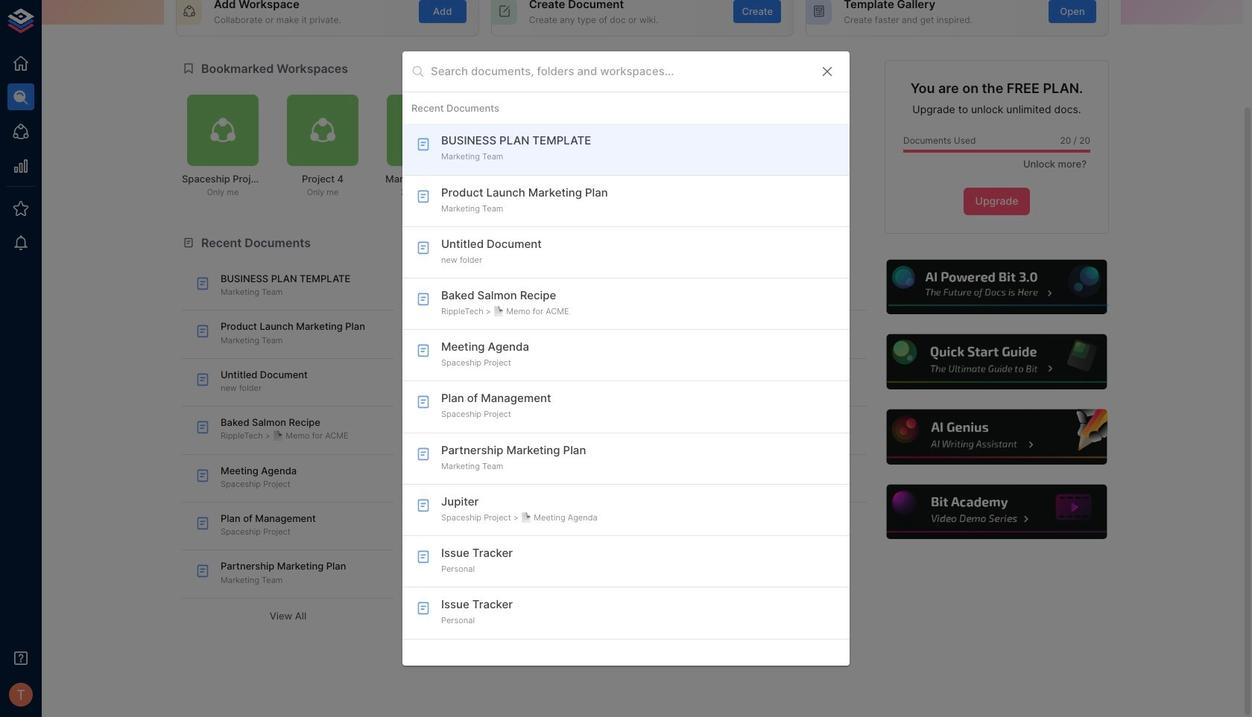 Task type: vqa. For each thing, say whether or not it's contained in the screenshot.
third help image
yes



Task type: locate. For each thing, give the bounding box(es) containing it.
1 help image from the top
[[885, 258, 1109, 317]]

dialog
[[402, 51, 850, 667]]

help image
[[885, 258, 1109, 317], [885, 333, 1109, 392], [885, 408, 1109, 467], [885, 483, 1109, 542]]

Search documents, folders and workspaces... text field
[[431, 60, 808, 83]]



Task type: describe. For each thing, give the bounding box(es) containing it.
2 help image from the top
[[885, 333, 1109, 392]]

3 help image from the top
[[885, 408, 1109, 467]]

4 help image from the top
[[885, 483, 1109, 542]]



